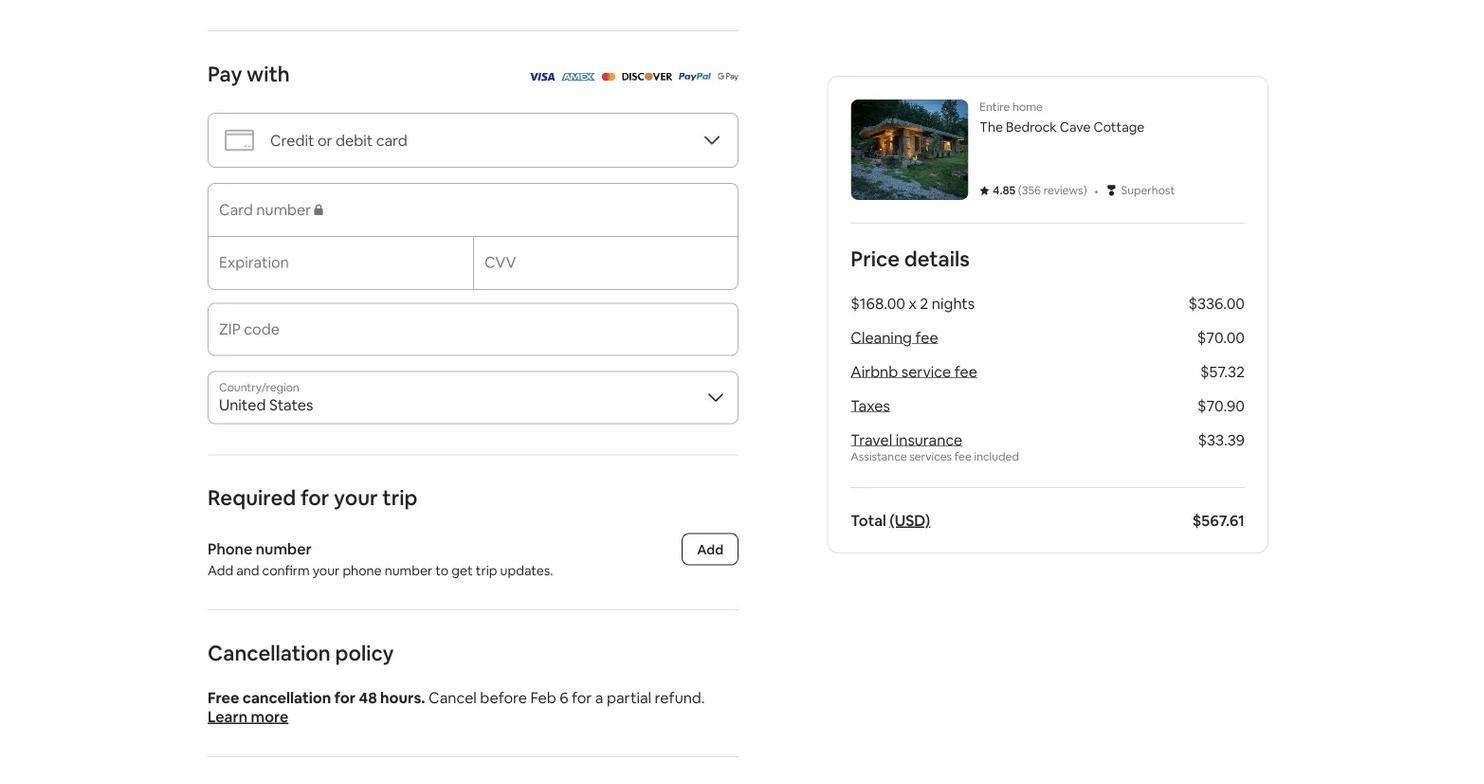 Task type: describe. For each thing, give the bounding box(es) containing it.
travel
[[851, 430, 893, 450]]

get
[[452, 562, 473, 579]]

hours.
[[380, 688, 425, 707]]

credit or debit card button
[[208, 113, 739, 168]]

2
[[920, 294, 929, 313]]

0 vertical spatial number
[[256, 539, 312, 559]]

before
[[480, 688, 527, 707]]

x
[[909, 294, 917, 313]]

details
[[905, 245, 970, 272]]

airbnb service fee button
[[851, 362, 978, 381]]

cottage
[[1094, 119, 1145, 136]]

travel insurance
[[851, 430, 963, 450]]

required for your trip
[[208, 485, 418, 512]]

(usd) button
[[890, 511, 931, 530]]

entire home the bedrock cave cottage
[[980, 100, 1145, 136]]

confirm
[[262, 562, 310, 579]]

phone
[[343, 562, 382, 579]]

1 discover card image from the top
[[622, 66, 673, 85]]

superhost
[[1121, 183, 1175, 198]]

(
[[1018, 183, 1022, 198]]

2 mastercard image from the top
[[602, 73, 616, 81]]

cave
[[1060, 119, 1091, 136]]

with
[[247, 60, 290, 87]]

included
[[974, 450, 1019, 464]]

1 horizontal spatial number
[[385, 562, 433, 579]]

taxes
[[851, 396, 890, 415]]

feb
[[531, 688, 556, 707]]

a
[[595, 688, 604, 707]]

cancel
[[429, 688, 477, 707]]

(usd)
[[890, 511, 931, 530]]

insurance
[[896, 430, 963, 450]]

•
[[1095, 181, 1099, 200]]

$57.32
[[1201, 362, 1245, 381]]

$336.00
[[1189, 294, 1245, 313]]

updates.
[[500, 562, 553, 579]]

required
[[208, 485, 296, 512]]

learn
[[208, 707, 248, 726]]

taxes button
[[851, 396, 890, 415]]

trip inside phone number add and confirm your phone number to get trip updates.
[[476, 562, 497, 579]]

the
[[980, 119, 1003, 136]]

1 horizontal spatial for
[[334, 688, 356, 707]]

phone
[[208, 539, 253, 559]]

$70.90
[[1198, 396, 1245, 415]]

2 horizontal spatial for
[[572, 688, 592, 707]]

$168.00 x 2 nights
[[851, 294, 975, 313]]

2 visa card image from the top
[[528, 73, 555, 81]]

credit or debit card
[[270, 130, 408, 150]]

add inside phone number add and confirm your phone number to get trip updates.
[[208, 562, 233, 579]]

cancellation policy
[[208, 640, 394, 667]]

your inside phone number add and confirm your phone number to get trip updates.
[[313, 562, 340, 579]]

reviews
[[1044, 183, 1084, 198]]

1 visa card image from the top
[[528, 66, 555, 85]]

states
[[269, 395, 313, 415]]

entire
[[980, 100, 1010, 114]]

home
[[1013, 100, 1043, 114]]

0 vertical spatial fee
[[916, 328, 939, 347]]

4.85
[[993, 183, 1016, 198]]

cleaning fee
[[851, 328, 939, 347]]

united states
[[219, 395, 313, 415]]

add button
[[682, 533, 739, 566]]

credit
[[270, 130, 314, 150]]

$33.39
[[1198, 430, 1245, 450]]

united states button
[[208, 371, 739, 424]]

pay
[[208, 60, 242, 87]]

1 mastercard image from the top
[[602, 66, 616, 85]]

debit
[[336, 130, 373, 150]]

services
[[910, 450, 952, 464]]

or
[[318, 130, 332, 150]]

refund.
[[655, 688, 705, 707]]

pay with
[[208, 60, 290, 87]]

paypal image
[[679, 66, 712, 85]]

total
[[851, 511, 887, 530]]



Task type: vqa. For each thing, say whether or not it's contained in the screenshot.
2
yes



Task type: locate. For each thing, give the bounding box(es) containing it.
discover card image left paypal icon
[[622, 66, 673, 85]]

fee for services
[[955, 450, 972, 464]]

price
[[851, 245, 900, 272]]

trip
[[383, 485, 418, 512], [476, 562, 497, 579]]

cleaning fee button
[[851, 328, 939, 347]]

1 vertical spatial trip
[[476, 562, 497, 579]]

phone number add and confirm your phone number to get trip updates.
[[208, 539, 553, 579]]

united
[[219, 395, 266, 415]]

add
[[697, 541, 724, 558], [208, 562, 233, 579]]

discover card image left paypal image
[[622, 73, 673, 81]]

free cancellation for 48 hours. cancel before feb 6 for a partial refund. learn more
[[208, 688, 705, 726]]

fee
[[916, 328, 939, 347], [955, 362, 978, 381], [955, 450, 972, 464]]

for right required
[[301, 485, 329, 512]]

0 horizontal spatial trip
[[383, 485, 418, 512]]

48
[[359, 688, 377, 707]]

trip right get
[[476, 562, 497, 579]]

4.85 ( 356 reviews )
[[993, 183, 1087, 198]]

number up confirm
[[256, 539, 312, 559]]

discover card image
[[622, 66, 673, 85], [622, 73, 673, 81]]

$567.61
[[1193, 511, 1245, 530]]

credit card image
[[224, 125, 255, 156]]

bedrock
[[1006, 119, 1057, 136]]

and
[[236, 562, 259, 579]]

free
[[208, 688, 239, 707]]

number left the to
[[385, 562, 433, 579]]

1 american express card image from the top
[[561, 66, 596, 85]]

0 horizontal spatial add
[[208, 562, 233, 579]]

1 vertical spatial number
[[385, 562, 433, 579]]

$168.00
[[851, 294, 906, 313]]

356
[[1022, 183, 1041, 198]]

more
[[251, 707, 288, 726]]

2 vertical spatial fee
[[955, 450, 972, 464]]

google pay image
[[717, 66, 739, 85]]

policy
[[335, 640, 394, 667]]

your
[[334, 485, 378, 512], [313, 562, 340, 579]]

None text field
[[219, 328, 727, 347]]

visa card image
[[528, 66, 555, 85], [528, 73, 555, 81]]

nights
[[932, 294, 975, 313]]

total (usd)
[[851, 511, 931, 530]]

united states element
[[208, 371, 739, 424]]

1 horizontal spatial add
[[697, 541, 724, 558]]

0 vertical spatial your
[[334, 485, 378, 512]]

for left 48
[[334, 688, 356, 707]]

fee right service in the right of the page
[[955, 362, 978, 381]]

0 horizontal spatial number
[[256, 539, 312, 559]]

mastercard image left paypal icon
[[602, 66, 616, 85]]

your up phone number add and confirm your phone number to get trip updates.
[[334, 485, 378, 512]]

for
[[301, 485, 329, 512], [334, 688, 356, 707], [572, 688, 592, 707]]

airbnb service fee
[[851, 362, 978, 381]]

0 vertical spatial trip
[[383, 485, 418, 512]]

fee up service in the right of the page
[[916, 328, 939, 347]]

number
[[256, 539, 312, 559], [385, 562, 433, 579]]

$70.00
[[1198, 328, 1245, 347]]

partial
[[607, 688, 652, 707]]

1 vertical spatial your
[[313, 562, 340, 579]]

your left phone on the left
[[313, 562, 340, 579]]

to
[[436, 562, 449, 579]]

add inside "add" button
[[697, 541, 724, 558]]

cancellation
[[243, 688, 331, 707]]

1 horizontal spatial trip
[[476, 562, 497, 579]]

0 vertical spatial add
[[697, 541, 724, 558]]

for left the a
[[572, 688, 592, 707]]

cleaning
[[851, 328, 912, 347]]

american express card image
[[561, 66, 596, 85], [561, 73, 596, 81]]

2 discover card image from the top
[[622, 73, 673, 81]]

fee for service
[[955, 362, 978, 381]]

travel insurance button
[[851, 430, 963, 450]]

mastercard image
[[602, 66, 616, 85], [602, 73, 616, 81]]

google pay image
[[717, 73, 739, 81]]

card
[[376, 130, 408, 150]]

6
[[560, 688, 569, 707]]

0 horizontal spatial for
[[301, 485, 329, 512]]

assistance services fee included
[[851, 450, 1019, 464]]

2 american express card image from the top
[[561, 73, 596, 81]]

mastercard image left paypal image
[[602, 73, 616, 81]]

fee right services
[[955, 450, 972, 464]]

)
[[1084, 183, 1087, 198]]

cancellation
[[208, 640, 331, 667]]

airbnb
[[851, 362, 898, 381]]

paypal image
[[679, 73, 712, 81]]

1 vertical spatial add
[[208, 562, 233, 579]]

learn more button
[[208, 707, 288, 726]]

1 vertical spatial fee
[[955, 362, 978, 381]]

price details
[[851, 245, 970, 272]]

service
[[902, 362, 951, 381]]

assistance
[[851, 450, 907, 464]]

trip up phone number add and confirm your phone number to get trip updates.
[[383, 485, 418, 512]]



